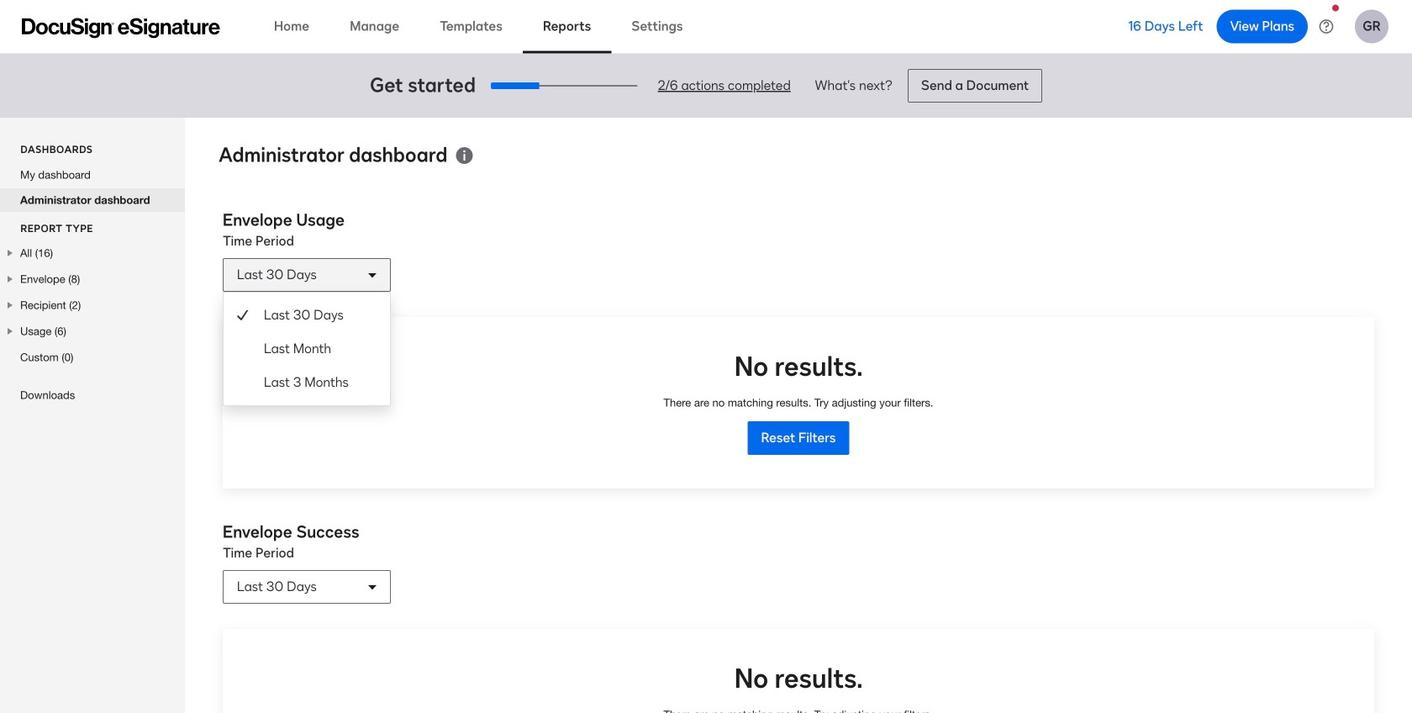 Task type: vqa. For each thing, say whether or not it's contained in the screenshot.
top alert icon
no



Task type: describe. For each thing, give the bounding box(es) containing it.
docusign esignature image
[[22, 18, 220, 38]]



